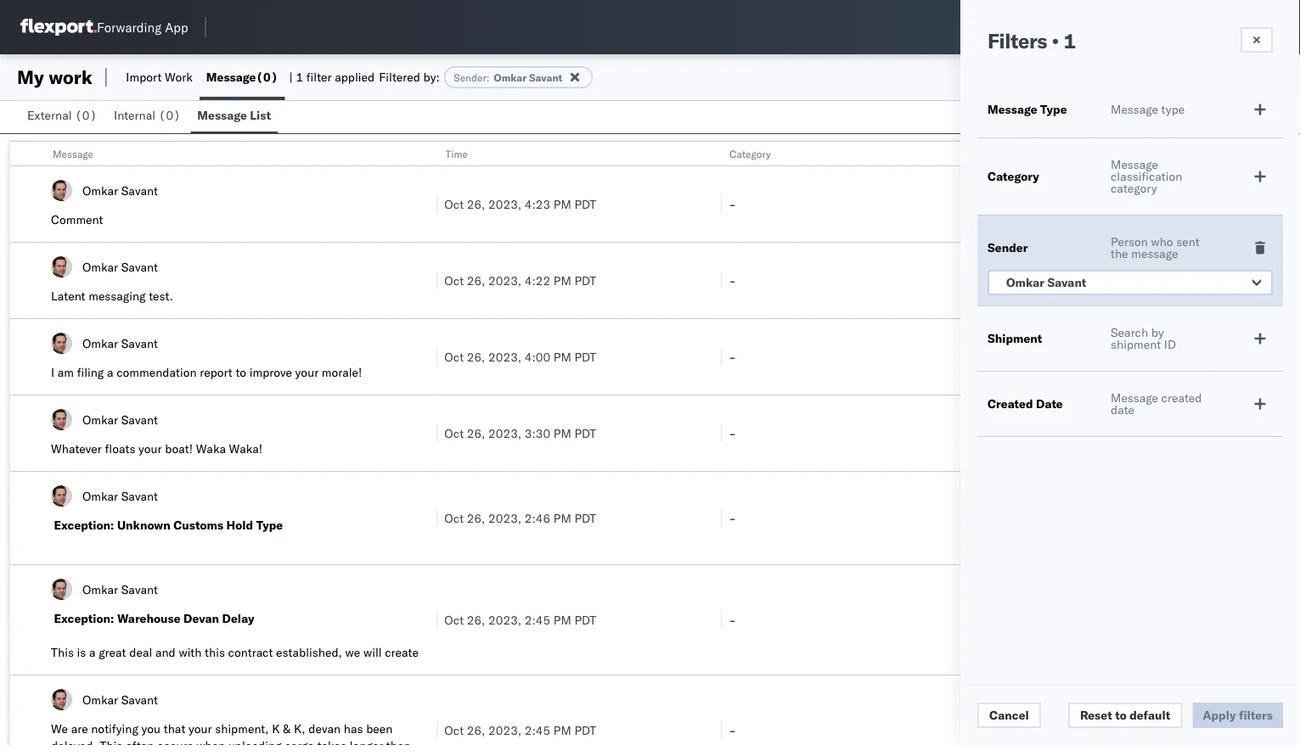 Task type: locate. For each thing, give the bounding box(es) containing it.
- for latent messaging test.
[[729, 273, 736, 288]]

omkar savant up the notifying
[[82, 693, 158, 708]]

3 oct from the top
[[445, 350, 464, 364]]

message inside button
[[197, 108, 247, 123]]

pm for boat!
[[554, 426, 571, 441]]

omkar savant for latent
[[82, 259, 158, 274]]

message for message (0)
[[206, 70, 256, 85]]

your right that
[[189, 722, 212, 737]]

0 vertical spatial work
[[49, 65, 92, 89]]

0 horizontal spatial 1
[[296, 70, 303, 85]]

1 458574 from the top
[[1049, 197, 1093, 212]]

0 vertical spatial sender
[[454, 71, 487, 84]]

partnership.
[[110, 663, 176, 677]]

cancel button
[[978, 703, 1041, 729]]

omkar savant up messaging
[[82, 259, 158, 274]]

flex- 1854269
[[1013, 350, 1101, 364]]

1 2:45 from the top
[[525, 613, 551, 628]]

type
[[1041, 102, 1067, 117], [256, 518, 283, 533]]

message left created
[[1111, 391, 1159, 406]]

1 right |
[[296, 70, 303, 85]]

omkar up shipment
[[1007, 275, 1045, 290]]

7 - from the top
[[729, 723, 736, 738]]

3 resize handle column header from the left
[[985, 142, 1006, 746]]

message inside message classification category
[[1111, 157, 1159, 172]]

4 - from the top
[[729, 426, 736, 441]]

savant for exception:
[[121, 489, 158, 504]]

savant inside 'button'
[[1048, 275, 1087, 290]]

test.
[[149, 289, 173, 304]]

omkar for i
[[82, 336, 118, 351]]

6 2023, from the top
[[488, 613, 522, 628]]

6 pdt from the top
[[575, 613, 596, 628]]

•
[[1052, 28, 1059, 54]]

filters • 1
[[988, 28, 1076, 54]]

2 horizontal spatial your
[[295, 365, 319, 380]]

a right filing
[[107, 365, 113, 380]]

type right the hold on the left bottom
[[256, 518, 283, 533]]

458574 for oct 26, 2023, 2:45 pm pdt
[[1049, 723, 1093, 738]]

1 vertical spatial type
[[256, 518, 283, 533]]

great
[[99, 646, 126, 660]]

your
[[295, 365, 319, 380], [139, 442, 162, 457], [189, 722, 212, 737]]

omkar savant up 'unknown'
[[82, 489, 158, 504]]

k,
[[294, 722, 305, 737]]

1 2023, from the top
[[488, 197, 522, 212]]

message for message type
[[1111, 102, 1159, 117]]

report
[[200, 365, 233, 380]]

savant up whatever floats your boat! waka waka!
[[121, 412, 158, 427]]

am
[[58, 365, 74, 380]]

(0)
[[256, 70, 278, 85], [75, 108, 97, 123], [159, 108, 181, 123]]

deal
[[129, 646, 152, 660]]

4 pdt from the top
[[575, 426, 596, 441]]

devan
[[309, 722, 341, 737]]

work for related
[[1052, 147, 1074, 160]]

exception: for exception: unknown customs hold type
[[54, 518, 114, 533]]

this
[[205, 646, 225, 660]]

(0) inside button
[[159, 108, 181, 123]]

1 pm from the top
[[554, 197, 571, 212]]

flex- 458574 for oct 26, 2023, 4:22 pm pdt
[[1013, 273, 1093, 288]]

1 vertical spatial exception:
[[54, 612, 114, 626]]

3 2023, from the top
[[488, 350, 522, 364]]

2:45
[[525, 613, 551, 628], [525, 723, 551, 738]]

work up external (0)
[[49, 65, 92, 89]]

0 horizontal spatial to
[[236, 365, 246, 380]]

to inside reset to default button
[[1115, 708, 1127, 723]]

message for message type
[[988, 102, 1038, 117]]

omkar up filing
[[82, 336, 118, 351]]

458574 right cancel button
[[1049, 723, 1093, 738]]

flex- up shipment
[[1013, 273, 1049, 288]]

oct for you
[[445, 723, 464, 738]]

1 horizontal spatial type
[[1041, 102, 1067, 117]]

pdt for hold
[[575, 511, 596, 526]]

flex- down shipment
[[1013, 350, 1049, 364]]

- for a
[[729, 350, 736, 364]]

exception: up is
[[54, 612, 114, 626]]

savant for comment
[[121, 183, 158, 198]]

(0) for message (0)
[[256, 70, 278, 85]]

0 vertical spatial type
[[1041, 102, 1067, 117]]

oct 26, 2023, 2:46 pm pdt
[[445, 511, 596, 526]]

4 flex- from the top
[[1013, 426, 1049, 441]]

2 458574 from the top
[[1049, 273, 1093, 288]]

0 vertical spatial oct 26, 2023, 2:45 pm pdt
[[445, 613, 596, 628]]

2 2023, from the top
[[488, 273, 522, 288]]

is
[[77, 646, 86, 660]]

1 flex- 458574 from the top
[[1013, 197, 1093, 212]]

pdt
[[575, 197, 596, 212], [575, 273, 596, 288], [575, 350, 596, 364], [575, 426, 596, 441], [575, 511, 596, 526], [575, 613, 596, 628], [575, 723, 596, 738]]

message for message created date
[[1111, 391, 1159, 406]]

notifying
[[91, 722, 138, 737]]

4 26, from the top
[[467, 426, 485, 441]]

:
[[487, 71, 490, 84]]

savant down partnership.
[[121, 693, 158, 708]]

omkar savant for exception:
[[82, 489, 158, 504]]

7 2023, from the top
[[488, 723, 522, 738]]

1 vertical spatial oct 26, 2023, 2:45 pm pdt
[[445, 723, 596, 738]]

1 flex- from the top
[[1013, 197, 1049, 212]]

flexport. image
[[20, 19, 97, 36]]

message for message list
[[197, 108, 247, 123]]

flex- down related on the right of page
[[1013, 197, 1049, 212]]

1 horizontal spatial to
[[1115, 708, 1127, 723]]

3 pdt from the top
[[575, 350, 596, 364]]

will
[[363, 646, 382, 660]]

sender for sender : omkar savant
[[454, 71, 487, 84]]

1 exception: from the top
[[54, 518, 114, 533]]

1 horizontal spatial (0)
[[159, 108, 181, 123]]

classification
[[1111, 169, 1183, 184]]

2 - from the top
[[729, 273, 736, 288]]

1854269
[[1049, 350, 1101, 364]]

(0) for external (0)
[[75, 108, 97, 123]]

i
[[51, 365, 54, 380]]

message for message
[[53, 147, 93, 160]]

458574 down related work item/shipment
[[1049, 197, 1093, 212]]

shipment
[[988, 331, 1042, 346]]

5 2023, from the top
[[488, 511, 522, 526]]

7 oct from the top
[[445, 723, 464, 738]]

0 vertical spatial 458574
[[1049, 197, 1093, 212]]

2 vertical spatial flex- 458574
[[1013, 723, 1093, 738]]

id
[[1164, 337, 1176, 352]]

related work item/shipment
[[1014, 147, 1147, 160]]

1 vertical spatial your
[[139, 442, 162, 457]]

458574 up 1854269
[[1049, 273, 1093, 288]]

2 flex- 458574 from the top
[[1013, 273, 1093, 288]]

1 vertical spatial to
[[1115, 708, 1127, 723]]

flex- left the reset
[[1013, 723, 1049, 738]]

internal
[[114, 108, 156, 123]]

pm
[[554, 197, 571, 212], [554, 273, 571, 288], [554, 350, 571, 364], [554, 426, 571, 441], [554, 511, 571, 526], [554, 613, 571, 628], [554, 723, 571, 738]]

oct
[[445, 197, 464, 212], [445, 273, 464, 288], [445, 350, 464, 364], [445, 426, 464, 441], [445, 511, 464, 526], [445, 613, 464, 628], [445, 723, 464, 738]]

5 pdt from the top
[[575, 511, 596, 526]]

omkar savant up floats
[[82, 412, 158, 427]]

savant right :
[[529, 71, 563, 84]]

savant for we
[[121, 693, 158, 708]]

4 oct from the top
[[445, 426, 464, 441]]

(0) left |
[[256, 70, 278, 85]]

pdt for you
[[575, 723, 596, 738]]

work
[[49, 65, 92, 89], [1052, 147, 1074, 160]]

6 oct from the top
[[445, 613, 464, 628]]

3 flex- from the top
[[1013, 350, 1049, 364]]

1 horizontal spatial work
[[1052, 147, 1074, 160]]

1 vertical spatial sender
[[988, 240, 1028, 255]]

458574 for oct 26, 2023, 4:23 pm pdt
[[1049, 197, 1093, 212]]

resize handle column header
[[416, 142, 437, 746], [701, 142, 721, 746], [985, 142, 1006, 746], [1270, 142, 1290, 746]]

(0) inside button
[[75, 108, 97, 123]]

savant up 'unknown'
[[121, 489, 158, 504]]

a
[[107, 365, 113, 380], [89, 646, 96, 660], [51, 663, 57, 677]]

omkar savant up shipment
[[1007, 275, 1087, 290]]

omkar up latent messaging test.
[[82, 259, 118, 274]]

1 vertical spatial 1
[[296, 70, 303, 85]]

2023, for boat!
[[488, 426, 522, 441]]

0 horizontal spatial category
[[730, 147, 771, 160]]

messaging
[[89, 289, 146, 304]]

message inside message created date
[[1111, 391, 1159, 406]]

person who sent the message
[[1111, 234, 1200, 261]]

savant up commendation
[[121, 336, 158, 351]]

3 26, from the top
[[467, 350, 485, 364]]

category
[[730, 147, 771, 160], [988, 169, 1040, 184]]

message up related on the right of page
[[988, 102, 1038, 117]]

1 vertical spatial work
[[1052, 147, 1074, 160]]

a right is
[[89, 646, 96, 660]]

we
[[51, 722, 68, 737]]

3 pm from the top
[[554, 350, 571, 364]]

1 vertical spatial 2:45
[[525, 723, 551, 738]]

1 vertical spatial 458574
[[1049, 273, 1093, 288]]

2023, for latent messaging test.
[[488, 273, 522, 288]]

latent messaging test.
[[51, 289, 173, 304]]

flex- for oct 26, 2023, 4:23 pm pdt
[[1013, 197, 1049, 212]]

to right report
[[236, 365, 246, 380]]

omkar up comment
[[82, 183, 118, 198]]

4 2023, from the top
[[488, 426, 522, 441]]

1 horizontal spatial 1
[[1064, 28, 1076, 54]]

4 resize handle column header from the left
[[1270, 142, 1290, 746]]

comment
[[51, 212, 103, 227]]

2 exception: from the top
[[54, 612, 114, 626]]

this is a great deal and with this contract established, we will create a lucrative partnership.
[[51, 646, 419, 677]]

- for you
[[729, 723, 736, 738]]

(0) for internal (0)
[[159, 108, 181, 123]]

work right related on the right of page
[[1052, 147, 1074, 160]]

3 458574 from the top
[[1049, 723, 1093, 738]]

a down this
[[51, 663, 57, 677]]

2 26, from the top
[[467, 273, 485, 288]]

savant up test.
[[121, 259, 158, 274]]

0 vertical spatial to
[[236, 365, 246, 380]]

2:46
[[525, 511, 551, 526]]

1 right •
[[1064, 28, 1076, 54]]

warehouse
[[117, 612, 181, 626]]

my
[[17, 65, 44, 89]]

1 resize handle column header from the left
[[416, 142, 437, 746]]

savant up 1854269
[[1048, 275, 1087, 290]]

5 oct from the top
[[445, 511, 464, 526]]

omkar down floats
[[82, 489, 118, 504]]

exception: left 'unknown'
[[54, 518, 114, 533]]

5 flex- from the top
[[1013, 723, 1049, 738]]

3 flex- 458574 from the top
[[1013, 723, 1093, 738]]

message (0)
[[206, 70, 278, 85]]

2 vertical spatial your
[[189, 722, 212, 737]]

1 oct from the top
[[445, 197, 464, 212]]

26, for boat!
[[467, 426, 485, 441]]

message up category
[[1111, 157, 1159, 172]]

(0) right internal
[[159, 108, 181, 123]]

unknown
[[117, 518, 170, 533]]

message left list
[[197, 108, 247, 123]]

message left type
[[1111, 102, 1159, 117]]

exception:
[[54, 518, 114, 533], [54, 612, 114, 626]]

message down the external (0) button
[[53, 147, 93, 160]]

(0) right the external
[[75, 108, 97, 123]]

shipment
[[1111, 337, 1161, 352]]

to right the reset
[[1115, 708, 1127, 723]]

5 - from the top
[[729, 511, 736, 526]]

2023,
[[488, 197, 522, 212], [488, 273, 522, 288], [488, 350, 522, 364], [488, 426, 522, 441], [488, 511, 522, 526], [488, 613, 522, 628], [488, 723, 522, 738]]

1366815
[[1049, 426, 1101, 441]]

2 pdt from the top
[[575, 273, 596, 288]]

flex- for oct 26, 2023, 4:00 pm pdt
[[1013, 350, 1049, 364]]

internal (0)
[[114, 108, 181, 123]]

0 vertical spatial a
[[107, 365, 113, 380]]

message list button
[[191, 100, 278, 133]]

Search Shipments (/) text field
[[975, 14, 1139, 40]]

work for my
[[49, 65, 92, 89]]

6 pm from the top
[[554, 613, 571, 628]]

omkar up the notifying
[[82, 693, 118, 708]]

7 pm from the top
[[554, 723, 571, 738]]

3 - from the top
[[729, 350, 736, 364]]

0 horizontal spatial (0)
[[75, 108, 97, 123]]

whatever floats your boat! waka waka!
[[51, 442, 263, 457]]

2 pm from the top
[[554, 273, 571, 288]]

7 26, from the top
[[467, 723, 485, 738]]

0 horizontal spatial a
[[51, 663, 57, 677]]

5 pm from the top
[[554, 511, 571, 526]]

omkar savant inside omkar savant 'button'
[[1007, 275, 1087, 290]]

5 26, from the top
[[467, 511, 485, 526]]

flex- for oct 26, 2023, 3:30 pm pdt
[[1013, 426, 1049, 441]]

omkar for comment
[[82, 183, 118, 198]]

1 horizontal spatial a
[[89, 646, 96, 660]]

omkar up floats
[[82, 412, 118, 427]]

1 horizontal spatial category
[[988, 169, 1040, 184]]

message type
[[1111, 102, 1185, 117]]

savant down internal (0) button
[[121, 183, 158, 198]]

0 vertical spatial 2:45
[[525, 613, 551, 628]]

2 vertical spatial 458574
[[1049, 723, 1093, 738]]

2 resize handle column header from the left
[[701, 142, 721, 746]]

we
[[345, 646, 360, 660]]

k
[[272, 722, 280, 737]]

0 vertical spatial flex- 458574
[[1013, 197, 1093, 212]]

-
[[729, 197, 736, 212], [729, 273, 736, 288], [729, 350, 736, 364], [729, 426, 736, 441], [729, 511, 736, 526], [729, 613, 736, 628], [729, 723, 736, 738]]

1 vertical spatial a
[[89, 646, 96, 660]]

flex- down created date on the right bottom of the page
[[1013, 426, 1049, 441]]

by
[[1152, 325, 1164, 340]]

4 pm from the top
[[554, 426, 571, 441]]

default
[[1130, 708, 1171, 723]]

omkar savant up filing
[[82, 336, 158, 351]]

0 vertical spatial your
[[295, 365, 319, 380]]

7 pdt from the top
[[575, 723, 596, 738]]

1 horizontal spatial sender
[[988, 240, 1028, 255]]

savant
[[529, 71, 563, 84], [121, 183, 158, 198], [121, 259, 158, 274], [1048, 275, 1087, 290], [121, 336, 158, 351], [121, 412, 158, 427], [121, 489, 158, 504], [121, 582, 158, 597], [121, 693, 158, 708]]

are
[[71, 722, 88, 737]]

1
[[1064, 28, 1076, 54], [296, 70, 303, 85]]

your left boat!
[[139, 442, 162, 457]]

type up related on the right of page
[[1041, 102, 1067, 117]]

0 horizontal spatial sender
[[454, 71, 487, 84]]

1 vertical spatial flex- 458574
[[1013, 273, 1093, 288]]

2 horizontal spatial (0)
[[256, 70, 278, 85]]

create
[[385, 646, 419, 660]]

the
[[1111, 246, 1129, 261]]

2 flex- from the top
[[1013, 273, 1049, 288]]

&
[[283, 722, 291, 737]]

sender for sender
[[988, 240, 1028, 255]]

26,
[[467, 197, 485, 212], [467, 273, 485, 288], [467, 350, 485, 364], [467, 426, 485, 441], [467, 511, 485, 526], [467, 613, 485, 628], [467, 723, 485, 738]]

reset
[[1080, 708, 1112, 723]]

omkar savant up comment
[[82, 183, 158, 198]]

pdt for latent messaging test.
[[575, 273, 596, 288]]

0 vertical spatial exception:
[[54, 518, 114, 533]]

0 horizontal spatial work
[[49, 65, 92, 89]]

your left morale!
[[295, 365, 319, 380]]

omkar savant
[[82, 183, 158, 198], [82, 259, 158, 274], [1007, 275, 1087, 290], [82, 336, 158, 351], [82, 412, 158, 427], [82, 489, 158, 504], [82, 582, 158, 597], [82, 693, 158, 708]]

4:23
[[525, 197, 551, 212]]

message up "message list" at left
[[206, 70, 256, 85]]

message for message classification category
[[1111, 157, 1159, 172]]

2 oct from the top
[[445, 273, 464, 288]]



Task type: vqa. For each thing, say whether or not it's contained in the screenshot.
- for Hold
yes



Task type: describe. For each thing, give the bounding box(es) containing it.
app
[[165, 19, 188, 35]]

has
[[344, 722, 363, 737]]

flex- 458574 for oct 26, 2023, 2:45 pm pdt
[[1013, 723, 1093, 738]]

message created date
[[1111, 391, 1202, 417]]

1 horizontal spatial your
[[189, 722, 212, 737]]

reset to default
[[1080, 708, 1171, 723]]

message type
[[988, 102, 1067, 117]]

omkar savant button
[[988, 270, 1273, 296]]

been
[[366, 722, 393, 737]]

| 1 filter applied filtered by:
[[289, 70, 440, 85]]

my work
[[17, 65, 92, 89]]

omkar savant for whatever
[[82, 412, 158, 427]]

filter
[[306, 70, 332, 85]]

filing
[[77, 365, 104, 380]]

0 horizontal spatial type
[[256, 518, 283, 533]]

omkar for whatever
[[82, 412, 118, 427]]

omkar savant for i
[[82, 336, 158, 351]]

list
[[250, 108, 271, 123]]

sender : omkar savant
[[454, 71, 563, 84]]

time
[[445, 147, 468, 160]]

omkar savant up warehouse
[[82, 582, 158, 597]]

2023, for you
[[488, 723, 522, 738]]

2023, for a
[[488, 350, 522, 364]]

item/shipment
[[1077, 147, 1147, 160]]

commendation
[[117, 365, 197, 380]]

26, for a
[[467, 350, 485, 364]]

oct 26, 2023, 3:30 pm pdt
[[445, 426, 596, 441]]

0 horizontal spatial your
[[139, 442, 162, 457]]

resize handle column header for time
[[701, 142, 721, 746]]

- for hold
[[729, 511, 736, 526]]

waka
[[196, 442, 226, 457]]

message list
[[197, 108, 271, 123]]

pm for hold
[[554, 511, 571, 526]]

3:30
[[525, 426, 551, 441]]

oct 26, 2023, 4:23 pm pdt
[[445, 197, 596, 212]]

oct for latent messaging test.
[[445, 273, 464, 288]]

omkar savant for we
[[82, 693, 158, 708]]

26, for latent messaging test.
[[467, 273, 485, 288]]

search
[[1111, 325, 1149, 340]]

customs
[[173, 518, 224, 533]]

1 - from the top
[[729, 197, 736, 212]]

savant for whatever
[[121, 412, 158, 427]]

message
[[1132, 246, 1179, 261]]

boat!
[[165, 442, 193, 457]]

person
[[1111, 234, 1148, 249]]

2 2:45 from the top
[[525, 723, 551, 738]]

omkar up warehouse
[[82, 582, 118, 597]]

resize handle column header for category
[[985, 142, 1006, 746]]

established,
[[276, 646, 342, 660]]

created
[[988, 397, 1033, 412]]

omkar for we
[[82, 693, 118, 708]]

1 oct 26, 2023, 2:45 pm pdt from the top
[[445, 613, 596, 628]]

26, for hold
[[467, 511, 485, 526]]

import work button
[[119, 54, 199, 100]]

resize handle column header for related work item/shipment
[[1270, 142, 1290, 746]]

morale!
[[322, 365, 362, 380]]

with
[[179, 646, 202, 660]]

pdt for boat!
[[575, 426, 596, 441]]

delay
[[222, 612, 254, 626]]

whatever
[[51, 442, 102, 457]]

oct for a
[[445, 350, 464, 364]]

filters
[[988, 28, 1047, 54]]

search by shipment id
[[1111, 325, 1176, 352]]

we are notifying you that your shipment, k & k, devan has been
[[51, 722, 393, 737]]

message classification category
[[1111, 157, 1183, 196]]

savant for latent
[[121, 259, 158, 274]]

omkar right :
[[494, 71, 527, 84]]

work
[[165, 70, 193, 85]]

26, for you
[[467, 723, 485, 738]]

date
[[1111, 403, 1135, 417]]

1 vertical spatial category
[[988, 169, 1040, 184]]

savant up warehouse
[[121, 582, 158, 597]]

2023, for hold
[[488, 511, 522, 526]]

internal (0) button
[[107, 100, 191, 133]]

6 - from the top
[[729, 613, 736, 628]]

flex- 1366815
[[1013, 426, 1101, 441]]

omkar inside 'button'
[[1007, 275, 1045, 290]]

import work
[[126, 70, 193, 85]]

external (0) button
[[20, 100, 107, 133]]

pm for you
[[554, 723, 571, 738]]

1 pdt from the top
[[575, 197, 596, 212]]

waka!
[[229, 442, 263, 457]]

savant for i
[[121, 336, 158, 351]]

external
[[27, 108, 72, 123]]

hold
[[226, 518, 253, 533]]

oct 26, 2023, 4:22 pm pdt
[[445, 273, 596, 288]]

pm for latent messaging test.
[[554, 273, 571, 288]]

omkar savant for comment
[[82, 183, 158, 198]]

omkar for latent
[[82, 259, 118, 274]]

pm for a
[[554, 350, 571, 364]]

shipment,
[[215, 722, 269, 737]]

reset to default button
[[1068, 703, 1183, 729]]

0 vertical spatial 1
[[1064, 28, 1076, 54]]

type
[[1162, 102, 1185, 117]]

flex- for oct 26, 2023, 4:22 pm pdt
[[1013, 273, 1049, 288]]

resize handle column header for message
[[416, 142, 437, 746]]

pdt for a
[[575, 350, 596, 364]]

flex- for oct 26, 2023, 2:45 pm pdt
[[1013, 723, 1049, 738]]

oct for hold
[[445, 511, 464, 526]]

forwarding app link
[[20, 19, 188, 36]]

exception: for exception: warehouse devan delay
[[54, 612, 114, 626]]

who
[[1151, 234, 1174, 249]]

458574 for oct 26, 2023, 4:22 pm pdt
[[1049, 273, 1093, 288]]

omkar for exception:
[[82, 489, 118, 504]]

exception: warehouse devan delay
[[54, 612, 254, 626]]

sent
[[1177, 234, 1200, 249]]

forwarding
[[97, 19, 162, 35]]

1 26, from the top
[[467, 197, 485, 212]]

forwarding app
[[97, 19, 188, 35]]

flex- 458574 for oct 26, 2023, 4:23 pm pdt
[[1013, 197, 1093, 212]]

related
[[1014, 147, 1050, 160]]

2 oct 26, 2023, 2:45 pm pdt from the top
[[445, 723, 596, 738]]

- for boat!
[[729, 426, 736, 441]]

6 26, from the top
[[467, 613, 485, 628]]

and
[[155, 646, 176, 660]]

2 vertical spatial a
[[51, 663, 57, 677]]

0 vertical spatial category
[[730, 147, 771, 160]]

2 horizontal spatial a
[[107, 365, 113, 380]]

external (0)
[[27, 108, 97, 123]]

that
[[164, 722, 185, 737]]

this
[[51, 646, 74, 660]]

you
[[141, 722, 161, 737]]

date
[[1036, 397, 1063, 412]]

oct for boat!
[[445, 426, 464, 441]]

by:
[[423, 70, 440, 85]]

applied
[[335, 70, 375, 85]]

floats
[[105, 442, 135, 457]]



